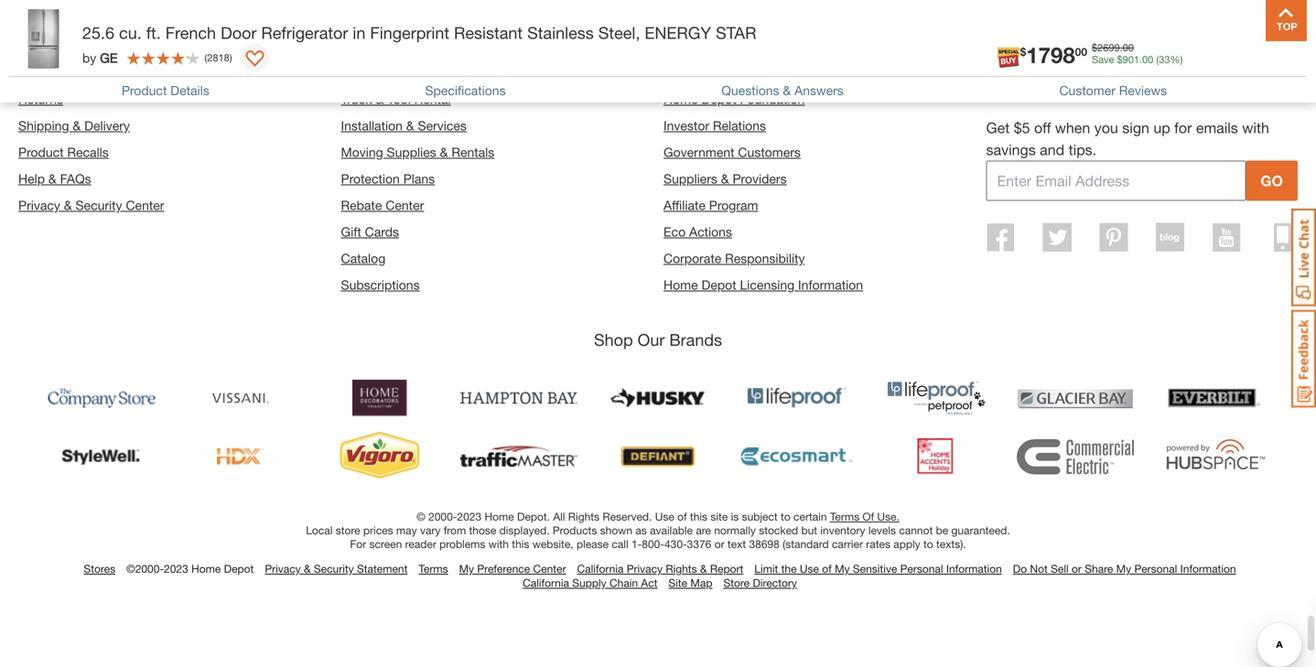 Task type: vqa. For each thing, say whether or not it's contained in the screenshot.
middle Privacy
yes



Task type: locate. For each thing, give the bounding box(es) containing it.
0 horizontal spatial 00
[[1075, 45, 1087, 58]]

customers
[[738, 145, 801, 160]]

shown
[[600, 524, 633, 537]]

shipping
[[18, 118, 69, 133]]

product details
[[122, 83, 209, 98]]

1 horizontal spatial center
[[386, 198, 424, 213]]

0 vertical spatial this
[[690, 511, 708, 523]]

1 horizontal spatial my
[[835, 563, 850, 576]]

with
[[1242, 119, 1270, 137], [489, 538, 509, 551]]

0 horizontal spatial my
[[459, 563, 474, 576]]

with inside get $5 off when you sign up for emails with savings and tips.
[[1242, 119, 1270, 137]]

& for help & faqs
[[48, 171, 57, 186]]

corporate down careers link
[[664, 39, 722, 54]]

1 vertical spatial use
[[800, 563, 819, 576]]

2 personal from the left
[[1135, 563, 1177, 576]]

returns link
[[18, 92, 63, 107]]

0 horizontal spatial this
[[512, 538, 529, 551]]

&
[[393, 12, 401, 27], [1030, 25, 1038, 40], [415, 65, 424, 80], [783, 83, 791, 98], [376, 92, 384, 107], [73, 118, 81, 133], [406, 118, 414, 133], [440, 145, 448, 160], [48, 171, 57, 186], [721, 171, 729, 186], [64, 198, 72, 213], [304, 563, 311, 576], [700, 563, 707, 576]]

2 horizontal spatial my
[[1116, 563, 1132, 576]]

or
[[715, 538, 725, 551], [1072, 563, 1082, 576]]

my inside do not sell or share my personal information california supply chain act
[[1116, 563, 1132, 576]]

with inside © 2000-2023 home depot. all rights reserved. use of this site is subject to certain terms of use. local store prices may vary from those displayed. products shown as available are normally stocked but inventory levels cannot be guaranteed. for screen reader problems with this website, please call 1-800-430-3376 or text 38698 (standard carrier rates apply to texts).
[[489, 538, 509, 551]]

0 horizontal spatial terms
[[419, 563, 448, 576]]

1 horizontal spatial order
[[59, 12, 91, 27]]

2023 inside © 2000-2023 home depot. all rights reserved. use of this site is subject to certain terms of use. local store prices may vary from those displayed. products shown as available are normally stocked but inventory levels cannot be guaranteed. for screen reader problems with this website, please call 1-800-430-3376 or text 38698 (standard carrier rates apply to texts).
[[457, 511, 482, 523]]

0 horizontal spatial offers
[[405, 12, 439, 27]]

personal inside do not sell or share my personal information california supply chain act
[[1135, 563, 1177, 576]]

affiliate program
[[664, 198, 758, 213]]

corporate down the eco actions
[[664, 251, 722, 266]]

product
[[122, 83, 167, 98], [18, 145, 64, 160]]

offers up discount
[[405, 12, 439, 27]]

& up 1798
[[1030, 25, 1038, 40]]

1 horizontal spatial card
[[1120, 25, 1148, 40]]

screen
[[369, 538, 402, 551]]

to down cannot
[[924, 538, 933, 551]]

truck & tool rental
[[341, 92, 451, 107]]

stores link
[[84, 563, 115, 576]]

1798
[[1026, 42, 1075, 68]]

pay up credit offers
[[1005, 25, 1026, 40]]

00 down pay & manage your card
[[1075, 45, 1087, 58]]

store directory
[[724, 577, 797, 590]]

this down the displayed.
[[512, 538, 529, 551]]

or inside do not sell or share my personal information california supply chain act
[[1072, 563, 1082, 576]]

1 vertical spatial order
[[18, 65, 51, 80]]

1 vertical spatial depot
[[702, 278, 737, 293]]

everbilt image
[[1156, 373, 1273, 424]]

stylewell image
[[43, 431, 160, 483]]

( left the )
[[204, 52, 207, 64]]

0 horizontal spatial california
[[523, 577, 569, 590]]

0 horizontal spatial personal
[[900, 563, 943, 576]]

ecosmart image
[[739, 431, 856, 483]]

privacy & security center
[[18, 198, 164, 213]]

0 vertical spatial corporate
[[664, 39, 722, 54]]

. up credit offers link
[[1120, 42, 1123, 54]]

product details button
[[122, 83, 209, 98], [122, 83, 209, 98]]

0 horizontal spatial .
[[1120, 42, 1123, 54]]

vigoro image
[[321, 431, 438, 483]]

1 vertical spatial rights
[[666, 563, 697, 576]]

california
[[577, 563, 624, 576], [523, 577, 569, 590]]

rentals
[[452, 145, 495, 160]]

relations
[[713, 118, 766, 133]]

1 vertical spatial california
[[523, 577, 569, 590]]

© 2000-2023 home depot. all rights reserved. use of this site is subject to certain terms of use. local store prices may vary from those displayed. products shown as available are normally stocked but inventory levels cannot be guaranteed. for screen reader problems with this website, please call 1-800-430-3376 or text 38698 (standard carrier rates apply to texts).
[[306, 511, 1010, 551]]

0 horizontal spatial with
[[489, 538, 509, 551]]

california up california supply chain act link
[[577, 563, 624, 576]]

privacy
[[18, 198, 60, 213], [265, 563, 301, 576], [627, 563, 663, 576]]

home
[[664, 92, 698, 107], [664, 278, 698, 293], [485, 511, 514, 523], [191, 563, 221, 576]]

©2000-
[[126, 563, 164, 576]]

center down plans
[[386, 198, 424, 213]]

gift cards link
[[341, 224, 399, 240]]

hdx image
[[182, 431, 299, 483]]

corporate responsibility
[[664, 251, 805, 266]]

1 vertical spatial to
[[924, 538, 933, 551]]

0 horizontal spatial pay
[[18, 39, 40, 54]]

card up "$ 2699 . 00 save $ 901 . 00 ( 33 %)"
[[1120, 25, 1148, 40]]

1 horizontal spatial personal
[[1135, 563, 1177, 576]]

0 vertical spatial security
[[75, 198, 122, 213]]

1 horizontal spatial $
[[1092, 42, 1098, 54]]

personal right share
[[1135, 563, 1177, 576]]

1 horizontal spatial or
[[1072, 563, 1082, 576]]

gift cards
[[341, 224, 399, 240]]

0 vertical spatial product
[[122, 83, 167, 98]]

use right the
[[800, 563, 819, 576]]

security down for
[[314, 563, 354, 576]]

to
[[781, 511, 791, 523], [924, 538, 933, 551]]

& for privacy & security statement
[[304, 563, 311, 576]]

1 horizontal spatial privacy
[[265, 563, 301, 576]]

0 horizontal spatial use
[[655, 511, 674, 523]]

0 vertical spatial california
[[577, 563, 624, 576]]

suppliers & providers link
[[664, 171, 787, 186]]

with down the those
[[489, 538, 509, 551]]

pay for pay your credit card
[[18, 39, 40, 54]]

plans
[[403, 171, 435, 186]]

your up order cancellation
[[43, 39, 69, 54]]

& up military discount benefit
[[393, 12, 401, 27]]

0 vertical spatial order
[[59, 12, 91, 27]]

home depot on twitter image
[[1043, 223, 1072, 252]]

by
[[82, 50, 96, 65]]

center down website,
[[533, 563, 566, 576]]

home inside © 2000-2023 home depot. all rights reserved. use of this site is subject to certain terms of use. local store prices may vary from those displayed. products shown as available are normally stocked but inventory levels cannot be guaranteed. for screen reader problems with this website, please call 1-800-430-3376 or text 38698 (standard carrier rates apply to texts).
[[485, 511, 514, 523]]

terms down reader
[[419, 563, 448, 576]]

00 left '33'
[[1142, 54, 1154, 66]]

0 vertical spatial depot
[[702, 92, 737, 107]]

of down (standard
[[822, 563, 832, 576]]

1 horizontal spatial with
[[1242, 119, 1270, 137]]

services
[[418, 118, 467, 133]]

1 vertical spatial product
[[18, 145, 64, 160]]

product down the shipping on the left top of the page
[[18, 145, 64, 160]]

with right emails
[[1242, 119, 1270, 137]]

or left text
[[715, 538, 725, 551]]

& up recalls
[[73, 118, 81, 133]]

chain
[[610, 577, 638, 590]]

products
[[553, 524, 597, 537]]

depot for licensing
[[702, 278, 737, 293]]

this up are
[[690, 511, 708, 523]]

1 vertical spatial of
[[822, 563, 832, 576]]

personal for my
[[1135, 563, 1177, 576]]

0 vertical spatial terms
[[830, 511, 860, 523]]

security for center
[[75, 198, 122, 213]]

1 my from the left
[[459, 563, 474, 576]]

1 horizontal spatial to
[[924, 538, 933, 551]]

0 vertical spatial credit
[[73, 39, 107, 54]]

$ for 1798
[[1020, 45, 1026, 58]]

limit the use of my sensitive personal information link
[[755, 563, 1002, 576]]

0 vertical spatial use
[[655, 511, 674, 523]]

0 horizontal spatial to
[[781, 511, 791, 523]]

trafficmaster image
[[460, 431, 578, 483]]

00 inside $ 1798 00
[[1075, 45, 1087, 58]]

ge
[[100, 50, 118, 65]]

1 vertical spatial or
[[1072, 563, 1082, 576]]

1 horizontal spatial california
[[577, 563, 624, 576]]

rights up products
[[568, 511, 600, 523]]

1 vertical spatial corporate
[[664, 251, 722, 266]]

terms up inventory at bottom
[[830, 511, 860, 523]]

0 vertical spatial with
[[1242, 119, 1270, 137]]

3 my from the left
[[1116, 563, 1132, 576]]

use up the "available"
[[655, 511, 674, 523]]

1 vertical spatial security
[[314, 563, 354, 576]]

suppliers & providers
[[664, 171, 787, 186]]

Enter Email Address text field
[[986, 161, 1246, 201]]

0 horizontal spatial 2023
[[164, 563, 188, 576]]

& left answers
[[783, 83, 791, 98]]

home decorators collection image
[[321, 373, 438, 424]]

vissani image
[[182, 373, 299, 424]]

1 vertical spatial 2023
[[164, 563, 188, 576]]

& down faqs
[[64, 198, 72, 213]]

0 vertical spatial of
[[678, 511, 687, 523]]

pay for pay & manage your card
[[1005, 25, 1026, 40]]

privacy & security center link
[[18, 198, 164, 213]]

& down government customers
[[721, 171, 729, 186]]

& left tool
[[376, 92, 384, 107]]

check order status
[[18, 12, 132, 27]]

0 horizontal spatial rights
[[568, 511, 600, 523]]

by ge
[[82, 50, 118, 65]]

0 horizontal spatial your
[[43, 39, 69, 54]]

38698
[[749, 538, 780, 551]]

0 horizontal spatial product
[[18, 145, 64, 160]]

ft.
[[146, 23, 161, 43]]

1 horizontal spatial terms
[[830, 511, 860, 523]]

1 personal from the left
[[900, 563, 943, 576]]

2023 right the 'stores' link
[[164, 563, 188, 576]]

order up the pay your credit card
[[59, 12, 91, 27]]

& down local
[[304, 563, 311, 576]]

1 horizontal spatial .
[[1140, 54, 1142, 66]]

1 vertical spatial offers
[[1043, 56, 1077, 71]]

do not sell or share my personal information california supply chain act
[[523, 563, 1236, 590]]

card
[[1120, 25, 1148, 40], [111, 39, 139, 54]]

rights
[[568, 511, 600, 523], [666, 563, 697, 576]]

local
[[306, 524, 333, 537]]

website,
[[533, 538, 574, 551]]

1 horizontal spatial credit
[[1005, 56, 1039, 71]]

product for product details
[[122, 83, 167, 98]]

california down my preference center
[[523, 577, 569, 590]]

customer reviews button
[[1060, 83, 1167, 98], [1060, 83, 1167, 98]]

from
[[444, 524, 466, 537]]

lifeproof with petproof technology carpet image
[[878, 373, 995, 424]]

order up returns link
[[18, 65, 51, 80]]

0 vertical spatial or
[[715, 538, 725, 551]]

1 corporate from the top
[[664, 39, 722, 54]]

your up 2699
[[1091, 25, 1117, 40]]

rebate center link
[[341, 198, 424, 213]]

your
[[1091, 25, 1117, 40], [43, 39, 69, 54]]

offers down manage on the right of the page
[[1043, 56, 1077, 71]]

diy projects & ideas link
[[341, 65, 458, 80]]

corporate for corporate information
[[664, 39, 722, 54]]

help
[[18, 171, 45, 186]]

check
[[18, 12, 55, 27]]

$
[[1092, 42, 1098, 54], [1020, 45, 1026, 58], [1117, 54, 1123, 66]]

pay down check
[[18, 39, 40, 54]]

center down delivery
[[126, 198, 164, 213]]

& right help
[[48, 171, 57, 186]]

protection
[[341, 171, 400, 186]]

0 horizontal spatial card
[[111, 39, 139, 54]]

questions & answers
[[722, 83, 844, 98]]

home right ©2000-
[[191, 563, 221, 576]]

security down faqs
[[75, 198, 122, 213]]

0 vertical spatial rights
[[568, 511, 600, 523]]

1 horizontal spatial of
[[822, 563, 832, 576]]

digital newsroom
[[664, 65, 765, 80]]

depot for foundation
[[702, 92, 737, 107]]

home accents holiday image
[[878, 431, 995, 483]]

0 horizontal spatial security
[[75, 198, 122, 213]]

levels
[[869, 524, 896, 537]]

0 horizontal spatial of
[[678, 511, 687, 523]]

california supply chain act link
[[523, 577, 658, 590]]

subject
[[742, 511, 778, 523]]

use.
[[877, 511, 900, 523]]

moving supplies & rentals
[[341, 145, 495, 160]]

to up stocked
[[781, 511, 791, 523]]

prices
[[363, 524, 393, 537]]

eco actions link
[[664, 224, 732, 240]]

product left details
[[122, 83, 167, 98]]

0 vertical spatial offers
[[405, 12, 439, 27]]

personal down apply
[[900, 563, 943, 576]]

1 horizontal spatial pay
[[1005, 25, 1026, 40]]

my right share
[[1116, 563, 1132, 576]]

eco
[[664, 224, 686, 240]]

rights inside © 2000-2023 home depot. all rights reserved. use of this site is subject to certain terms of use. local store prices may vary from those displayed. products shown as available are normally stocked but inventory levels cannot be guaranteed. for screen reader problems with this website, please call 1-800-430-3376 or text 38698 (standard carrier rates apply to texts).
[[568, 511, 600, 523]]

2023 up the those
[[457, 511, 482, 523]]

corporate information
[[664, 39, 790, 54]]

0 horizontal spatial credit
[[73, 39, 107, 54]]

& for installation & services
[[406, 118, 414, 133]]

1 vertical spatial this
[[512, 538, 529, 551]]

answers
[[795, 83, 844, 98]]

home depot mobile apps image
[[1274, 223, 1292, 252]]

0 horizontal spatial $
[[1020, 45, 1026, 58]]

1 horizontal spatial product
[[122, 83, 167, 98]]

( left the %)
[[1156, 54, 1159, 66]]

available
[[650, 524, 693, 537]]

1 vertical spatial credit
[[1005, 56, 1039, 71]]

store
[[724, 577, 750, 590]]

. left '33'
[[1140, 54, 1142, 66]]

1 horizontal spatial 2023
[[457, 511, 482, 523]]

0 horizontal spatial or
[[715, 538, 725, 551]]

fingerprint
[[370, 23, 450, 43]]

home up the those
[[485, 511, 514, 523]]

0 vertical spatial 2023
[[457, 511, 482, 523]]

1 horizontal spatial (
[[1156, 54, 1159, 66]]

2 vertical spatial depot
[[224, 563, 254, 576]]

rights up site
[[666, 563, 697, 576]]

0 horizontal spatial privacy
[[18, 198, 60, 213]]

husky image
[[600, 373, 717, 424]]

of inside © 2000-2023 home depot. all rights reserved. use of this site is subject to certain terms of use. local store prices may vary from those displayed. products shown as available are normally stocked but inventory levels cannot be guaranteed. for screen reader problems with this website, please call 1-800-430-3376 or text 38698 (standard carrier rates apply to texts).
[[678, 511, 687, 523]]

2 corporate from the top
[[664, 251, 722, 266]]

french
[[165, 23, 216, 43]]

pay inside pay & manage your card link
[[1005, 25, 1026, 40]]

1 horizontal spatial security
[[314, 563, 354, 576]]

of up the "available"
[[678, 511, 687, 523]]

my down carrier
[[835, 563, 850, 576]]

corporate responsibility link
[[664, 251, 805, 266]]

cannot
[[899, 524, 933, 537]]

reserved.
[[603, 511, 652, 523]]

1 horizontal spatial use
[[800, 563, 819, 576]]

specials
[[341, 12, 390, 27]]

1 horizontal spatial offers
[[1043, 56, 1077, 71]]

all
[[553, 511, 565, 523]]

& for questions & answers
[[783, 83, 791, 98]]

1 vertical spatial terms
[[419, 563, 448, 576]]

card down status
[[111, 39, 139, 54]]

order cancellation link
[[18, 65, 125, 80]]

when
[[1055, 119, 1090, 137]]

of
[[863, 511, 874, 523]]

or right sell
[[1072, 563, 1082, 576]]

1 vertical spatial with
[[489, 538, 509, 551]]

help & faqs
[[18, 171, 91, 186]]

my down problems
[[459, 563, 474, 576]]

00 up credit offers link
[[1123, 42, 1134, 54]]

newsroom
[[703, 65, 765, 80]]

$ inside $ 1798 00
[[1020, 45, 1026, 58]]

pay
[[1005, 25, 1026, 40], [18, 39, 40, 54]]

and
[[1040, 141, 1065, 159]]

& up supplies at left top
[[406, 118, 414, 133]]

2 horizontal spatial privacy
[[627, 563, 663, 576]]

careers
[[664, 12, 708, 27]]



Task type: describe. For each thing, give the bounding box(es) containing it.
those
[[469, 524, 496, 537]]

information inside do not sell or share my personal information california supply chain act
[[1181, 563, 1236, 576]]

call
[[612, 538, 629, 551]]

digital newsroom link
[[664, 65, 765, 80]]

for
[[350, 538, 366, 551]]

& left ideas
[[415, 65, 424, 80]]

guaranteed.
[[952, 524, 1010, 537]]

stainless
[[527, 23, 594, 43]]

0 horizontal spatial center
[[126, 198, 164, 213]]

california privacy rights & report
[[577, 563, 744, 576]]

& for specials & offers
[[393, 12, 401, 27]]

privacy for privacy & security center
[[18, 198, 60, 213]]

cancellation
[[54, 65, 125, 80]]

the company store image
[[43, 373, 160, 424]]

commercial electric image
[[1017, 431, 1134, 483]]

(standard
[[783, 538, 829, 551]]

2699
[[1098, 42, 1120, 54]]

sign
[[1122, 119, 1150, 137]]

text
[[728, 538, 746, 551]]

but
[[801, 524, 817, 537]]

glacier bay image
[[1017, 373, 1134, 424]]

check order status link
[[18, 12, 132, 27]]

hubspace smart home image
[[1156, 431, 1273, 483]]

preference
[[477, 563, 530, 576]]

depot.
[[517, 511, 550, 523]]

1 horizontal spatial rights
[[666, 563, 697, 576]]

get $5 off when you sign up for emails with savings and tips.
[[986, 119, 1270, 159]]

defiant image
[[600, 431, 717, 483]]

responsibility
[[725, 251, 805, 266]]

energy
[[645, 23, 711, 43]]

protection plans
[[341, 171, 435, 186]]

my preference center
[[459, 563, 566, 576]]

use inside © 2000-2023 home depot. all rights reserved. use of this site is subject to certain terms of use. local store prices may vary from those displayed. products shown as available are normally stocked but inventory levels cannot be guaranteed. for screen reader problems with this website, please call 1-800-430-3376 or text 38698 (standard carrier rates apply to texts).
[[655, 511, 674, 523]]

customer reviews
[[1060, 83, 1167, 98]]

limit the use of my sensitive personal information
[[755, 563, 1002, 576]]

go
[[1261, 172, 1283, 190]]

feedback link image
[[1292, 309, 1316, 408]]

normally
[[714, 524, 756, 537]]

home depot on youtube image
[[1213, 223, 1241, 252]]

do
[[1013, 563, 1027, 576]]

product recalls
[[18, 145, 109, 160]]

investor relations link
[[664, 118, 766, 133]]

©
[[417, 511, 425, 523]]

2 horizontal spatial center
[[533, 563, 566, 576]]

& down services
[[440, 145, 448, 160]]

texts).
[[936, 538, 966, 551]]

refrigerator
[[261, 23, 348, 43]]

& for suppliers & providers
[[721, 171, 729, 186]]

specials & offers link
[[341, 12, 439, 27]]

affiliate program link
[[664, 198, 758, 213]]

vary
[[420, 524, 441, 537]]

& for privacy & security center
[[64, 198, 72, 213]]

product recalls link
[[18, 145, 109, 160]]

home depot on facebook image
[[987, 223, 1015, 252]]

affiliate
[[664, 198, 706, 213]]

2 horizontal spatial $
[[1117, 54, 1123, 66]]

carrier
[[832, 538, 863, 551]]

0 horizontal spatial (
[[204, 52, 207, 64]]

moving
[[341, 145, 383, 160]]

supply
[[572, 577, 607, 590]]

shop our brands
[[594, 330, 722, 350]]

faqs
[[60, 171, 91, 186]]

reviews
[[1119, 83, 1167, 98]]

specifications
[[425, 83, 506, 98]]

installation
[[341, 118, 403, 133]]

shop
[[594, 330, 633, 350]]

stores
[[84, 563, 115, 576]]

manage
[[1041, 25, 1088, 40]]

2 horizontal spatial 00
[[1142, 54, 1154, 66]]

are
[[696, 524, 711, 537]]

home depot on pinterest image
[[1100, 223, 1128, 252]]

licensing
[[740, 278, 795, 293]]

( inside "$ 2699 . 00 save $ 901 . 00 ( 33 %)"
[[1156, 54, 1159, 66]]

is
[[731, 511, 739, 523]]

home depot foundation link
[[664, 92, 805, 107]]

problems
[[440, 538, 486, 551]]

1 horizontal spatial your
[[1091, 25, 1117, 40]]

lifeproof flooring image
[[739, 373, 856, 424]]

not
[[1030, 563, 1048, 576]]

government customers link
[[664, 145, 801, 160]]

status
[[95, 12, 132, 27]]

home depot blog image
[[1156, 223, 1185, 252]]

security for statement
[[314, 563, 354, 576]]

2000-
[[428, 511, 457, 523]]

personal for sensitive
[[900, 563, 943, 576]]

& for pay & manage your card
[[1030, 25, 1038, 40]]

or inside © 2000-2023 home depot. all rights reserved. use of this site is subject to certain terms of use. local store prices may vary from those displayed. products shown as available are normally stocked but inventory levels cannot be guaranteed. for screen reader problems with this website, please call 1-800-430-3376 or text 38698 (standard carrier rates apply to texts).
[[715, 538, 725, 551]]

government customers
[[664, 145, 801, 160]]

home depot foundation
[[664, 92, 805, 107]]

report
[[710, 563, 744, 576]]

rebate center
[[341, 198, 424, 213]]

privacy & security statement
[[265, 563, 408, 576]]

you
[[1095, 119, 1118, 137]]

hampton bay image
[[460, 373, 578, 424]]

subscriptions link
[[341, 278, 420, 293]]

2 my from the left
[[835, 563, 850, 576]]

1 horizontal spatial 00
[[1123, 42, 1134, 54]]

credit inside credit offers link
[[1005, 56, 1039, 71]]

resistant
[[454, 23, 523, 43]]

star
[[716, 23, 756, 43]]

digital
[[664, 65, 699, 80]]

terms of use. link
[[830, 511, 900, 523]]

site map
[[669, 577, 713, 590]]

cu.
[[119, 23, 142, 43]]

act
[[641, 577, 658, 590]]

my preference center link
[[459, 563, 566, 576]]

& up map
[[700, 563, 707, 576]]

do not sell or share my personal information link
[[1013, 563, 1236, 576]]

0 horizontal spatial order
[[18, 65, 51, 80]]

investor relations
[[664, 118, 766, 133]]

product for product recalls
[[18, 145, 64, 160]]

terms inside © 2000-2023 home depot. all rights reserved. use of this site is subject to certain terms of use. local store prices may vary from those displayed. products shown as available are normally stocked but inventory levels cannot be guaranteed. for screen reader problems with this website, please call 1-800-430-3376 or text 38698 (standard carrier rates apply to texts).
[[830, 511, 860, 523]]

order cancellation
[[18, 65, 125, 80]]

& for truck & tool rental
[[376, 92, 384, 107]]

live chat image
[[1292, 209, 1316, 307]]

corporate for corporate responsibility
[[664, 251, 722, 266]]

california inside do not sell or share my personal information california supply chain act
[[523, 577, 569, 590]]

up
[[1154, 119, 1171, 137]]

1 horizontal spatial this
[[690, 511, 708, 523]]

save
[[1092, 54, 1114, 66]]

display image
[[246, 50, 264, 69]]

& for shipping & delivery
[[73, 118, 81, 133]]

product image image
[[14, 9, 73, 69]]

savings
[[986, 141, 1036, 159]]

limit
[[755, 563, 778, 576]]

please
[[577, 538, 609, 551]]

rebate
[[341, 198, 382, 213]]

0 vertical spatial to
[[781, 511, 791, 523]]

ideas
[[427, 65, 458, 80]]

projects
[[365, 65, 412, 80]]

home down eco at top right
[[664, 278, 698, 293]]

$ for 2699
[[1092, 42, 1098, 54]]

government
[[664, 145, 735, 160]]

privacy for privacy & security statement
[[265, 563, 301, 576]]

may
[[396, 524, 417, 537]]

home down digital
[[664, 92, 698, 107]]

25.6 cu. ft. french door refrigerator in fingerprint resistant stainless steel, energy star
[[82, 23, 756, 43]]

details
[[170, 83, 209, 98]]

brands
[[669, 330, 722, 350]]

military discount benefit
[[341, 39, 481, 54]]



